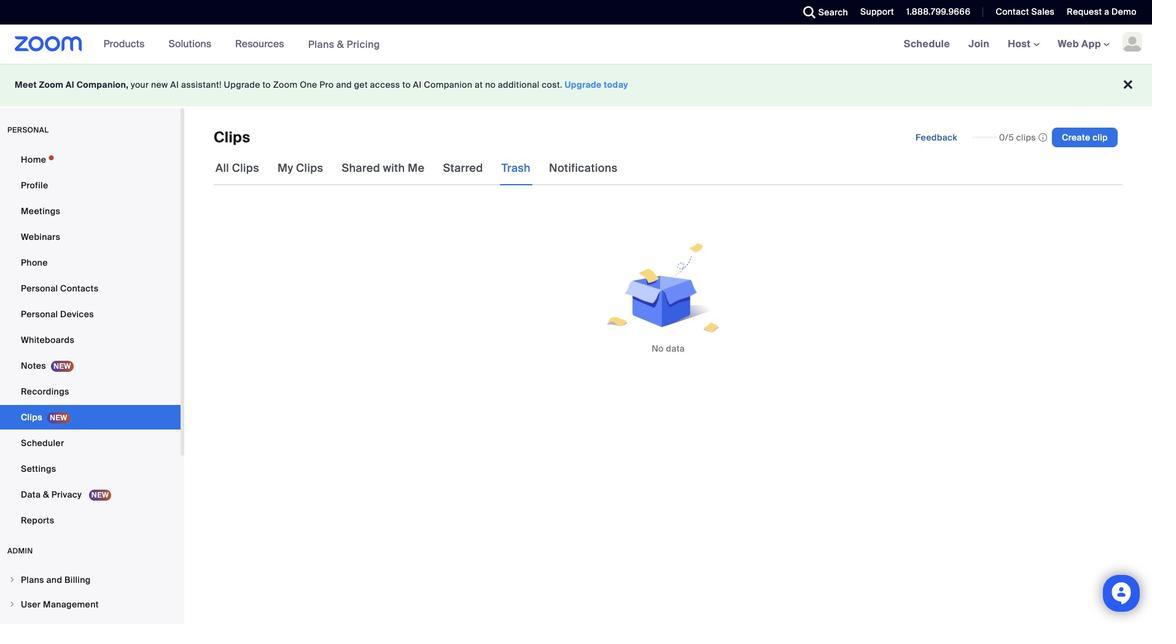 Task type: locate. For each thing, give the bounding box(es) containing it.
zoom logo image
[[15, 36, 82, 52]]

0 vertical spatial &
[[337, 38, 344, 51]]

user management
[[21, 599, 99, 610]]

new
[[151, 79, 168, 90]]

clips inside personal menu menu
[[21, 412, 42, 423]]

1 horizontal spatial plans
[[308, 38, 334, 51]]

0 horizontal spatial to
[[263, 79, 271, 90]]

no
[[485, 79, 496, 90]]

1 vertical spatial right image
[[9, 601, 16, 609]]

ai right new
[[170, 79, 179, 90]]

right image for user
[[9, 601, 16, 609]]

personal for personal contacts
[[21, 283, 58, 294]]

upgrade down product information navigation
[[224, 79, 260, 90]]

clips
[[214, 128, 250, 147], [232, 161, 259, 176], [296, 161, 323, 176], [21, 412, 42, 423]]

1 zoom from the left
[[39, 79, 63, 90]]

request a demo link
[[1058, 0, 1152, 25], [1067, 6, 1137, 17]]

and
[[336, 79, 352, 90], [46, 575, 62, 586]]

demo
[[1112, 6, 1137, 17]]

2 horizontal spatial ai
[[413, 79, 422, 90]]

1 horizontal spatial zoom
[[273, 79, 298, 90]]

1 right image from the top
[[9, 577, 16, 584]]

clips inside tab
[[296, 161, 323, 176]]

2 personal from the top
[[21, 309, 58, 320]]

0 vertical spatial right image
[[9, 577, 16, 584]]

zoom right meet
[[39, 79, 63, 90]]

webinars
[[21, 232, 60, 243]]

0 vertical spatial personal
[[21, 283, 58, 294]]

management
[[43, 599, 99, 610]]

1.888.799.9666
[[906, 6, 971, 17]]

tabs of clips tab list
[[214, 151, 619, 185]]

clips right the all
[[232, 161, 259, 176]]

access
[[370, 79, 400, 90]]

1 vertical spatial plans
[[21, 575, 44, 586]]

1 to from the left
[[263, 79, 271, 90]]

settings link
[[0, 457, 181, 481]]

1 vertical spatial &
[[43, 489, 49, 501]]

& inside product information navigation
[[337, 38, 344, 51]]

clips right my
[[296, 161, 323, 176]]

1 horizontal spatial and
[[336, 79, 352, 90]]

right image for plans
[[9, 577, 16, 584]]

upgrade right cost.
[[565, 79, 602, 90]]

request
[[1067, 6, 1102, 17]]

0/5 clips
[[999, 132, 1036, 143]]

personal up whiteboards
[[21, 309, 58, 320]]

plans inside product information navigation
[[308, 38, 334, 51]]

plans for plans & pricing
[[308, 38, 334, 51]]

home
[[21, 154, 46, 165]]

0 horizontal spatial ai
[[66, 79, 74, 90]]

personal menu menu
[[0, 147, 181, 534]]

right image down admin
[[9, 577, 16, 584]]

contact sales link
[[987, 0, 1058, 25], [996, 6, 1055, 17]]

my
[[278, 161, 293, 176]]

data
[[666, 344, 685, 355]]

host
[[1008, 37, 1033, 50]]

personal down phone
[[21, 283, 58, 294]]

all
[[216, 161, 229, 176]]

support
[[860, 6, 894, 17]]

webinars link
[[0, 225, 181, 249]]

1.888.799.9666 button
[[897, 0, 974, 25], [906, 6, 971, 17]]

plans inside menu item
[[21, 575, 44, 586]]

shared
[[342, 161, 380, 176]]

0 vertical spatial plans
[[308, 38, 334, 51]]

0 horizontal spatial &
[[43, 489, 49, 501]]

personal devices link
[[0, 302, 181, 327]]

schedule link
[[895, 25, 959, 64]]

pricing
[[347, 38, 380, 51]]

to right access
[[402, 79, 411, 90]]

no data
[[652, 344, 685, 355]]

user management menu item
[[0, 593, 181, 617]]

pro
[[320, 79, 334, 90]]

right image
[[9, 577, 16, 584], [9, 601, 16, 609]]

0 horizontal spatial upgrade
[[224, 79, 260, 90]]

right image inside plans and billing menu item
[[9, 577, 16, 584]]

0 vertical spatial and
[[336, 79, 352, 90]]

0 horizontal spatial and
[[46, 575, 62, 586]]

data & privacy
[[21, 489, 84, 501]]

meetings navigation
[[895, 25, 1152, 64]]

ai left companion
[[413, 79, 422, 90]]

personal
[[21, 283, 58, 294], [21, 309, 58, 320]]

today
[[604, 79, 628, 90]]

1 horizontal spatial &
[[337, 38, 344, 51]]

at
[[475, 79, 483, 90]]

1 horizontal spatial upgrade
[[565, 79, 602, 90]]

personal
[[7, 125, 49, 135]]

right image inside user management menu item
[[9, 601, 16, 609]]

2 upgrade from the left
[[565, 79, 602, 90]]

plans up user
[[21, 575, 44, 586]]

and left get
[[336, 79, 352, 90]]

2 right image from the top
[[9, 601, 16, 609]]

0/5 clips application
[[972, 131, 1047, 144]]

1 vertical spatial and
[[46, 575, 62, 586]]

to
[[263, 79, 271, 90], [402, 79, 411, 90]]

and left billing
[[46, 575, 62, 586]]

ai
[[66, 79, 74, 90], [170, 79, 179, 90], [413, 79, 422, 90]]

starred tab
[[441, 151, 485, 185]]

resources
[[235, 37, 284, 50]]

create
[[1062, 132, 1090, 143]]

profile link
[[0, 173, 181, 198]]

notes
[[21, 361, 46, 372]]

create clip button
[[1052, 128, 1118, 147]]

plans up meet zoom ai companion, your new ai assistant! upgrade to zoom one pro and get access to ai companion at no additional cost. upgrade today on the top of the page
[[308, 38, 334, 51]]

1 personal from the top
[[21, 283, 58, 294]]

clips up scheduler
[[21, 412, 42, 423]]

meetings link
[[0, 199, 181, 224]]

zoom left one
[[273, 79, 298, 90]]

privacy
[[51, 489, 82, 501]]

1 horizontal spatial ai
[[170, 79, 179, 90]]

billing
[[64, 575, 91, 586]]

0 horizontal spatial zoom
[[39, 79, 63, 90]]

meetings
[[21, 206, 60, 217]]

home link
[[0, 147, 181, 172]]

banner
[[0, 25, 1152, 64]]

to down resources 'dropdown button'
[[263, 79, 271, 90]]

& inside personal menu menu
[[43, 489, 49, 501]]

& right 'data'
[[43, 489, 49, 501]]

right image left user
[[9, 601, 16, 609]]

cost.
[[542, 79, 562, 90]]

notes link
[[0, 354, 181, 378]]

with
[[383, 161, 405, 176]]

0 horizontal spatial plans
[[21, 575, 44, 586]]

personal contacts
[[21, 283, 99, 294]]

meet
[[15, 79, 37, 90]]

recordings link
[[0, 380, 181, 404]]

clips up "all clips" at the top of page
[[214, 128, 250, 147]]

upgrade
[[224, 79, 260, 90], [565, 79, 602, 90]]

&
[[337, 38, 344, 51], [43, 489, 49, 501]]

personal inside "link"
[[21, 283, 58, 294]]

ai left companion,
[[66, 79, 74, 90]]

support link
[[851, 0, 897, 25], [860, 6, 894, 17]]

1 vertical spatial personal
[[21, 309, 58, 320]]

& left pricing at the top of page
[[337, 38, 344, 51]]

shared with me
[[342, 161, 425, 176]]

zoom
[[39, 79, 63, 90], [273, 79, 298, 90]]

& for pricing
[[337, 38, 344, 51]]

1 horizontal spatial to
[[402, 79, 411, 90]]



Task type: describe. For each thing, give the bounding box(es) containing it.
starred
[[443, 161, 483, 176]]

companion
[[424, 79, 472, 90]]

0/5
[[999, 132, 1014, 143]]

companion,
[[77, 79, 129, 90]]

schedule
[[904, 37, 950, 50]]

admin
[[7, 547, 33, 556]]

clips inside tab
[[232, 161, 259, 176]]

contact
[[996, 6, 1029, 17]]

resources button
[[235, 25, 290, 64]]

web app
[[1058, 37, 1101, 50]]

2 ai from the left
[[170, 79, 179, 90]]

assistant!
[[181, 79, 222, 90]]

scheduler link
[[0, 431, 181, 456]]

products
[[104, 37, 145, 50]]

personal for personal devices
[[21, 309, 58, 320]]

app
[[1082, 37, 1101, 50]]

whiteboards
[[21, 335, 74, 346]]

get
[[354, 79, 368, 90]]

2 to from the left
[[402, 79, 411, 90]]

create clip
[[1062, 132, 1108, 143]]

your
[[131, 79, 149, 90]]

profile
[[21, 180, 48, 191]]

all clips
[[216, 161, 259, 176]]

plans for plans and billing
[[21, 575, 44, 586]]

web
[[1058, 37, 1079, 50]]

meet zoom ai companion, footer
[[0, 64, 1152, 106]]

product information navigation
[[94, 25, 389, 64]]

1 ai from the left
[[66, 79, 74, 90]]

2 zoom from the left
[[273, 79, 298, 90]]

and inside meet zoom ai companion, footer
[[336, 79, 352, 90]]

clip
[[1093, 132, 1108, 143]]

web app button
[[1058, 37, 1110, 50]]

a
[[1104, 6, 1109, 17]]

& for privacy
[[43, 489, 49, 501]]

reports link
[[0, 509, 181, 533]]

my clips tab
[[276, 151, 325, 185]]

devices
[[60, 309, 94, 320]]

feedback button
[[906, 128, 967, 147]]

search button
[[794, 0, 851, 25]]

data
[[21, 489, 41, 501]]

request a demo
[[1067, 6, 1137, 17]]

sales
[[1031, 6, 1055, 17]]

trash tab
[[500, 151, 532, 185]]

personal contacts link
[[0, 276, 181, 301]]

solutions button
[[169, 25, 217, 64]]

no
[[652, 344, 664, 355]]

additional
[[498, 79, 540, 90]]

profile picture image
[[1123, 32, 1142, 52]]

plans and billing menu item
[[0, 569, 181, 592]]

my clips
[[278, 161, 323, 176]]

upgrade today link
[[565, 79, 628, 90]]

host button
[[1008, 37, 1039, 50]]

trash
[[502, 161, 531, 176]]

3 ai from the left
[[413, 79, 422, 90]]

phone link
[[0, 251, 181, 275]]

clips link
[[0, 405, 181, 430]]

plans and billing
[[21, 575, 91, 586]]

personal devices
[[21, 309, 94, 320]]

phone
[[21, 257, 48, 268]]

join
[[969, 37, 989, 50]]

whiteboards link
[[0, 328, 181, 353]]

scheduler
[[21, 438, 64, 449]]

admin menu menu
[[0, 569, 181, 625]]

1 upgrade from the left
[[224, 79, 260, 90]]

solutions
[[169, 37, 211, 50]]

meet zoom ai companion, your new ai assistant! upgrade to zoom one pro and get access to ai companion at no additional cost. upgrade today
[[15, 79, 628, 90]]

recordings
[[21, 386, 69, 397]]

and inside plans and billing menu item
[[46, 575, 62, 586]]

join link
[[959, 25, 999, 64]]

settings
[[21, 464, 56, 475]]

user
[[21, 599, 41, 610]]

clips
[[1016, 132, 1036, 143]]

banner containing products
[[0, 25, 1152, 64]]

search
[[818, 7, 848, 18]]

shared with me tab
[[340, 151, 426, 185]]

notifications
[[549, 161, 618, 176]]

contact sales
[[996, 6, 1055, 17]]

reports
[[21, 515, 54, 526]]

me
[[408, 161, 425, 176]]

all clips tab
[[214, 151, 261, 185]]

data & privacy link
[[0, 483, 181, 507]]

products button
[[104, 25, 150, 64]]



Task type: vqa. For each thing, say whether or not it's contained in the screenshot.
footer
no



